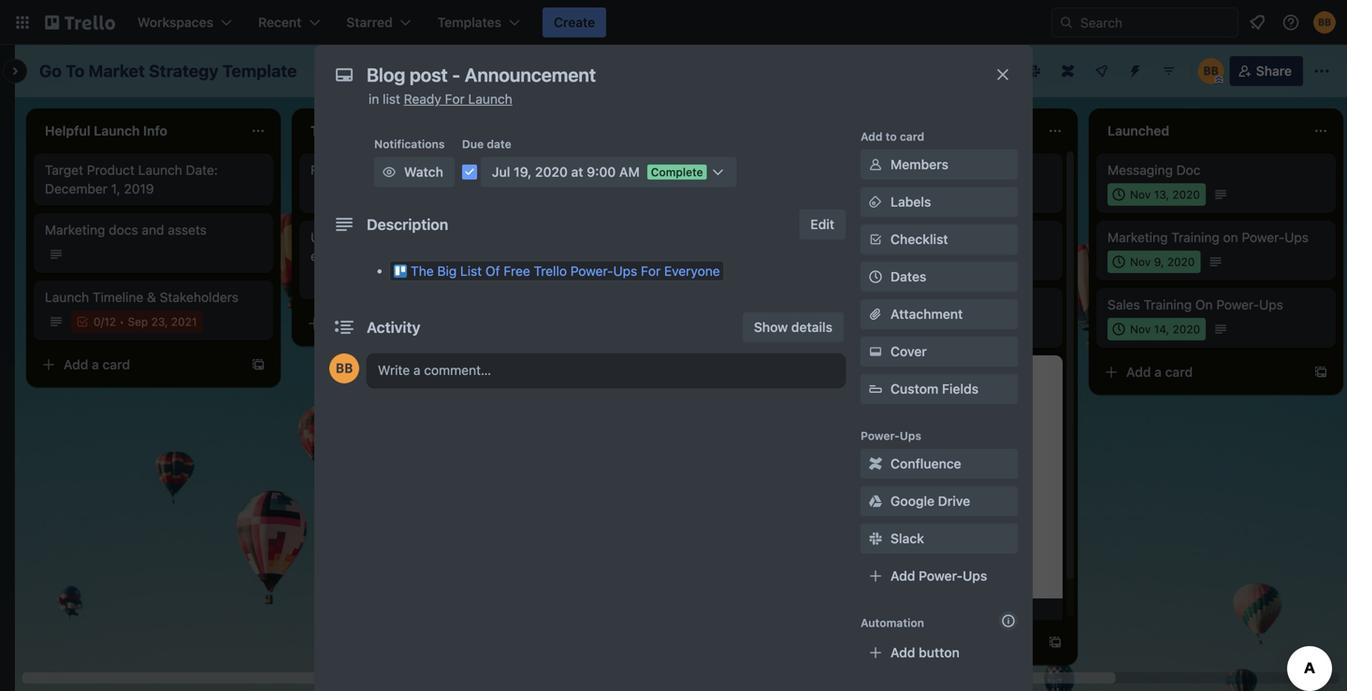 Task type: describe. For each thing, give the bounding box(es) containing it.
customize views image
[[467, 62, 485, 80]]

gather
[[577, 162, 618, 178]]

labels
[[891, 194, 932, 210]]

target
[[45, 162, 83, 178]]

strategy
[[149, 61, 219, 81]]

show details link
[[743, 313, 844, 343]]

watch
[[404, 164, 444, 180]]

list
[[460, 263, 482, 279]]

19, for jul 19, 2020
[[883, 256, 899, 269]]

aug
[[865, 188, 886, 201]]

board link
[[378, 56, 457, 86]]

0 vertical spatial launch
[[468, 91, 513, 107]]

update assorted references on existing marketing pages link
[[311, 228, 528, 266]]

Nov 14, 2020 checkbox
[[1108, 318, 1207, 341]]

social promotion link
[[842, 161, 1052, 180]]

search image
[[1060, 15, 1074, 30]]

market
[[89, 61, 145, 81]]

nov 9, 2020
[[1131, 256, 1196, 269]]

aug 21, 2020
[[865, 188, 935, 201]]

sep
[[128, 315, 148, 329]]

sm image for members
[[867, 155, 885, 174]]

star or unstar board image
[[318, 64, 333, 79]]

2020 for nov 13, 2020
[[1173, 188, 1201, 201]]

ups inside the big list of free trello power-ups for everyone button
[[614, 263, 638, 279]]

on for references
[[483, 230, 498, 245]]

jul for jul 23, 2020
[[865, 323, 880, 336]]

dates
[[891, 269, 927, 285]]

add to card
[[861, 130, 925, 143]]

stakeholders
[[160, 290, 239, 305]]

target product launch date: december 1, 2019 link
[[45, 161, 262, 198]]

fix
[[311, 162, 328, 178]]

the
[[411, 263, 434, 279]]

Nov 9, 2020 checkbox
[[1108, 251, 1201, 273]]

power-ups
[[861, 430, 922, 443]]

sm image for cover
[[867, 343, 885, 361]]

create
[[554, 15, 595, 30]]

confluence
[[891, 456, 962, 472]]

fix alignment issue on /pricing
[[311, 162, 493, 178]]

marketing docs and assets link
[[45, 221, 262, 240]]

Aug 21, 2020 checkbox
[[842, 183, 940, 206]]

button
[[919, 645, 960, 661]]

fields
[[942, 381, 979, 397]]

show details
[[754, 320, 833, 335]]

create from template… image for launch timeline & stakeholders
[[251, 358, 266, 373]]

cover
[[891, 344, 927, 359]]

nov 14, 2020
[[1131, 323, 1201, 336]]

post
[[873, 230, 900, 245]]

power- up confluence at bottom right
[[861, 430, 900, 443]]

0 horizontal spatial 23,
[[151, 315, 168, 329]]

Write a comment text field
[[367, 354, 846, 387]]

gather customer quotes/testimonials
[[577, 162, 695, 197]]

marketing docs and assets
[[45, 222, 207, 238]]

automation
[[861, 617, 925, 630]]

and
[[142, 222, 164, 238]]

a for 'add a card' button corresponding to launch timeline & stakeholders
[[92, 357, 99, 373]]

marketing for marketing training on power-ups
[[1108, 230, 1168, 245]]

custom fields button
[[861, 380, 1018, 399]]

timeline
[[93, 290, 143, 305]]

everyone
[[665, 263, 720, 279]]

/
[[101, 315, 104, 329]]

0
[[94, 315, 101, 329]]

add a card down existing
[[329, 316, 396, 331]]

sm image for checklist
[[867, 230, 885, 249]]

add a card down 0
[[64, 357, 130, 373]]

2020 for nov 9, 2020
[[1168, 256, 1196, 269]]

ups inside marketing training on power-ups link
[[1285, 230, 1309, 245]]

assets
[[168, 222, 207, 238]]

add button button
[[861, 638, 1018, 668]]

Jul 23, 2020 checkbox
[[842, 318, 937, 341]]

sales training on power-ups link
[[1108, 296, 1325, 314]]

to
[[886, 130, 897, 143]]

update assorted references on existing marketing pages
[[311, 230, 498, 264]]

launch timeline & stakeholders link
[[45, 288, 262, 307]]

13,
[[1155, 188, 1170, 201]]

9,
[[1155, 256, 1165, 269]]

add a card button for sales training on power-ups
[[1097, 358, 1307, 387]]

customer
[[621, 162, 678, 178]]

sales training on power-ups
[[1108, 297, 1284, 313]]

jul for jul 19, 2020
[[865, 256, 880, 269]]

in-
[[842, 297, 859, 313]]

docs
[[109, 222, 138, 238]]

google
[[891, 494, 935, 509]]

add power-ups link
[[861, 562, 1018, 592]]

add inside 'add power-ups' link
[[891, 569, 916, 584]]

the big list of free trello power-ups for everyone button
[[389, 261, 725, 282]]

jul for jul 19, 2020 at 9:00 am
[[492, 164, 511, 180]]

sm image for confluence
[[867, 455, 885, 474]]

edit
[[811, 217, 835, 232]]

email
[[842, 608, 875, 623]]

am
[[620, 164, 640, 180]]

marketing training on power-ups
[[1108, 230, 1309, 245]]

sm image for watch
[[380, 163, 399, 182]]

add power-ups
[[891, 569, 988, 584]]

launch inside launch timeline & stakeholders link
[[45, 290, 89, 305]]

gather customer quotes/testimonials link
[[577, 161, 794, 198]]

jul 23, 2020
[[865, 323, 931, 336]]

workspace visible image
[[351, 64, 366, 79]]

existing
[[311, 248, 357, 264]]

2020 for aug 21, 2020
[[907, 188, 935, 201]]

go to market strategy template
[[39, 61, 297, 81]]

9:00
[[587, 164, 616, 180]]

1 vertical spatial bob builder (bobbuilder40) image
[[1199, 58, 1225, 84]]

due date
[[462, 138, 512, 151]]

23, inside option
[[883, 323, 900, 336]]

list
[[383, 91, 400, 107]]

custom fields
[[891, 381, 979, 397]]

launch timeline & stakeholders
[[45, 290, 239, 305]]

nov 13, 2020
[[1131, 188, 1201, 201]]

14,
[[1155, 323, 1170, 336]]

a for 'add a card' button related to sales training on power-ups
[[1155, 365, 1162, 380]]

marketing for marketing docs and assets
[[45, 222, 105, 238]]

product
[[87, 162, 135, 178]]

ups inside 'add power-ups' link
[[963, 569, 988, 584]]

add button
[[891, 645, 960, 661]]

0 notifications image
[[1247, 11, 1269, 34]]

on inside marketing training on power-ups link
[[1224, 230, 1239, 245]]

Jul 19, 2020 checkbox
[[842, 251, 935, 273]]

0 / 12 • sep 23, 2021
[[94, 315, 197, 329]]

power- up email newsletter 'link'
[[919, 569, 963, 584]]

nov for messaging
[[1131, 188, 1151, 201]]

december
[[45, 181, 108, 197]]

card right to
[[900, 130, 925, 143]]

checklist link
[[861, 225, 1018, 255]]

launch inside target product launch date: december 1, 2019
[[138, 162, 182, 178]]

quotes/testimonials
[[577, 181, 695, 197]]



Task type: locate. For each thing, give the bounding box(es) containing it.
open information menu image
[[1282, 13, 1301, 32]]

add
[[861, 130, 883, 143], [329, 316, 354, 331], [64, 357, 88, 373], [1127, 365, 1152, 380], [891, 569, 916, 584], [861, 635, 886, 650], [891, 645, 916, 661]]

19, right /pricing
[[514, 164, 532, 180]]

1 vertical spatial for
[[641, 263, 661, 279]]

1 horizontal spatial for
[[641, 263, 661, 279]]

marketing down december
[[45, 222, 105, 238]]

2 vertical spatial bob builder (bobbuilder40) image
[[329, 354, 359, 384]]

go
[[39, 61, 62, 81]]

sm image down power-ups
[[867, 455, 885, 474]]

2020 right 14,
[[1173, 323, 1201, 336]]

create button
[[543, 7, 607, 37]]

sm image up aug
[[867, 155, 885, 174]]

of
[[486, 263, 500, 279]]

19,
[[514, 164, 532, 180], [883, 256, 899, 269]]

2019
[[124, 181, 154, 197]]

share button
[[1230, 56, 1304, 86]]

switch to… image
[[13, 13, 32, 32]]

2 sm image from the top
[[867, 193, 885, 212]]

sm image inside watch button
[[380, 163, 399, 182]]

19, up dates
[[883, 256, 899, 269]]

primary element
[[0, 0, 1348, 45]]

12
[[104, 315, 116, 329]]

google drive
[[891, 494, 971, 509]]

bob builder (bobbuilder40) image
[[1314, 11, 1337, 34], [1199, 58, 1225, 84], [329, 354, 359, 384]]

0 horizontal spatial create from template… image
[[782, 223, 797, 238]]

sm image for labels
[[867, 193, 885, 212]]

nov left 9,
[[1131, 256, 1151, 269]]

create from template… image
[[251, 358, 266, 373], [1314, 365, 1329, 380]]

on inside update assorted references on existing marketing pages
[[483, 230, 498, 245]]

newsletter
[[878, 608, 944, 623]]

for
[[445, 91, 465, 107], [641, 263, 661, 279]]

dates button
[[861, 262, 1018, 292]]

1 vertical spatial nov
[[1131, 256, 1151, 269]]

1 vertical spatial training
[[1144, 297, 1192, 313]]

2 horizontal spatial bob builder (bobbuilder40) image
[[1314, 11, 1337, 34]]

add a card down 14,
[[1127, 365, 1193, 380]]

members
[[891, 157, 949, 172]]

board
[[409, 63, 446, 79]]

add a card button down email newsletter 'link'
[[831, 628, 1041, 658]]

2020 right 9,
[[1168, 256, 1196, 269]]

in-app announcement
[[842, 297, 979, 313]]

power ups image
[[1095, 64, 1110, 79]]

sales
[[1108, 297, 1141, 313]]

0 vertical spatial 19,
[[514, 164, 532, 180]]

at
[[571, 164, 584, 180]]

on inside fix alignment issue on /pricing link
[[429, 162, 444, 178]]

for inside button
[[641, 263, 661, 279]]

0 horizontal spatial on
[[429, 162, 444, 178]]

ready for launch link
[[404, 91, 513, 107]]

announcement down dates button
[[887, 297, 979, 313]]

in-app announcement link
[[842, 296, 1052, 314]]

23, right sep
[[151, 315, 168, 329]]

3 sm image from the top
[[867, 343, 885, 361]]

1 horizontal spatial 19,
[[883, 256, 899, 269]]

training up nov 14, 2020
[[1144, 297, 1192, 313]]

for left the "everyone"
[[641, 263, 661, 279]]

attachment button
[[861, 300, 1018, 329]]

the big list of free trello power-ups for everyone link
[[389, 261, 725, 282]]

card down update assorted references on existing marketing pages
[[368, 316, 396, 331]]

2 vertical spatial nov
[[1131, 323, 1151, 336]]

sm image for google drive
[[867, 492, 885, 511]]

2020 left at
[[535, 164, 568, 180]]

&
[[147, 290, 156, 305]]

nov inside nov 9, 2020 option
[[1131, 256, 1151, 269]]

Nov 13, 2020 checkbox
[[1108, 183, 1206, 206]]

1 nov from the top
[[1131, 188, 1151, 201]]

activity
[[367, 319, 421, 336]]

2020 for jul 19, 2020 at 9:00 am
[[535, 164, 568, 180]]

ups inside sales training on power-ups link
[[1260, 297, 1284, 313]]

add a card button for in-app announcement
[[831, 628, 1041, 658]]

2020 right 21,
[[907, 188, 935, 201]]

email newsletter
[[842, 608, 944, 623]]

assorted
[[359, 230, 411, 245]]

jul inside jul 23, 2020 option
[[865, 323, 880, 336]]

1 vertical spatial 19,
[[883, 256, 899, 269]]

Board name text field
[[30, 56, 306, 86]]

big
[[438, 263, 457, 279]]

23, up cover on the right
[[883, 323, 900, 336]]

1 vertical spatial create from template… image
[[1048, 636, 1063, 650]]

1 horizontal spatial create from template… image
[[1048, 636, 1063, 650]]

1 vertical spatial announcement
[[887, 297, 979, 313]]

1,
[[111, 181, 120, 197]]

marketing down assorted
[[361, 248, 421, 264]]

fix alignment issue on /pricing link
[[311, 161, 528, 180]]

marketing inside update assorted references on existing marketing pages
[[361, 248, 421, 264]]

2020 inside checkbox
[[1173, 323, 1201, 336]]

2 horizontal spatial marketing
[[1108, 230, 1168, 245]]

add inside add button button
[[891, 645, 916, 661]]

a down 0
[[92, 357, 99, 373]]

launch down customize views image
[[468, 91, 513, 107]]

blog
[[842, 230, 869, 245]]

a for 'add a card' button below the
[[358, 316, 365, 331]]

sm image
[[380, 163, 399, 182], [867, 230, 885, 249], [867, 530, 885, 548]]

sm image down jul 23, 2020 option
[[867, 343, 885, 361]]

on for issue
[[429, 162, 444, 178]]

sm image left 21,
[[867, 193, 885, 212]]

0 vertical spatial training
[[1172, 230, 1220, 245]]

0 vertical spatial announcement
[[913, 230, 1004, 245]]

training for sales
[[1144, 297, 1192, 313]]

21,
[[889, 188, 904, 201]]

2 vertical spatial jul
[[865, 323, 880, 336]]

2 nov from the top
[[1131, 256, 1151, 269]]

power- down messaging doc link
[[1242, 230, 1285, 245]]

email newsletter link
[[842, 606, 1052, 625]]

on up the of
[[483, 230, 498, 245]]

sm image inside members "link"
[[867, 155, 885, 174]]

0 vertical spatial bob builder (bobbuilder40) image
[[1314, 11, 1337, 34]]

app
[[859, 297, 883, 313]]

jul down date
[[492, 164, 511, 180]]

training up nov 9, 2020
[[1172, 230, 1220, 245]]

19, for jul 19, 2020 at 9:00 am
[[514, 164, 532, 180]]

2 horizontal spatial on
[[1224, 230, 1239, 245]]

social
[[842, 162, 879, 178]]

2 horizontal spatial launch
[[468, 91, 513, 107]]

create from template… image
[[782, 223, 797, 238], [1048, 636, 1063, 650]]

Mark due date as complete checkbox
[[462, 165, 477, 180]]

23,
[[151, 315, 168, 329], [883, 323, 900, 336]]

0 vertical spatial sm image
[[380, 163, 399, 182]]

sm image inside the labels link
[[867, 193, 885, 212]]

1 vertical spatial jul
[[865, 256, 880, 269]]

date
[[487, 138, 512, 151]]

a down automation
[[889, 635, 897, 650]]

nov inside the "nov 13, 2020" option
[[1131, 188, 1151, 201]]

1 horizontal spatial marketing
[[361, 248, 421, 264]]

1 sm image from the top
[[867, 155, 885, 174]]

in list ready for launch
[[369, 91, 513, 107]]

notifications
[[374, 138, 445, 151]]

1 vertical spatial launch
[[138, 162, 182, 178]]

template
[[223, 61, 297, 81]]

a down nov 14, 2020 checkbox
[[1155, 365, 1162, 380]]

nov for marketing
[[1131, 256, 1151, 269]]

nov left 14,
[[1131, 323, 1151, 336]]

marketing up nov 9, 2020 option
[[1108, 230, 1168, 245]]

0 horizontal spatial 19,
[[514, 164, 532, 180]]

sm image for slack
[[867, 530, 885, 548]]

sm image left google
[[867, 492, 885, 511]]

power- inside button
[[571, 263, 614, 279]]

0 horizontal spatial marketing
[[45, 222, 105, 238]]

messaging doc link
[[1108, 161, 1325, 180]]

doc
[[1177, 162, 1201, 178]]

2 vertical spatial launch
[[45, 290, 89, 305]]

2020 down attachment
[[903, 323, 931, 336]]

attachment
[[891, 307, 963, 322]]

1 horizontal spatial on
[[483, 230, 498, 245]]

marketing inside "link"
[[45, 222, 105, 238]]

sm image inside cover link
[[867, 343, 885, 361]]

0 horizontal spatial launch
[[45, 290, 89, 305]]

1 horizontal spatial create from template… image
[[1314, 365, 1329, 380]]

power-
[[1242, 230, 1285, 245], [571, 263, 614, 279], [1217, 297, 1260, 313], [861, 430, 900, 443], [919, 569, 963, 584]]

mark due date as complete image
[[462, 165, 477, 180]]

0 vertical spatial jul
[[492, 164, 511, 180]]

show
[[754, 320, 788, 335]]

announcement down the labels link
[[913, 230, 1004, 245]]

19, inside option
[[883, 256, 899, 269]]

share
[[1257, 63, 1293, 79]]

/pricing
[[448, 162, 493, 178]]

2020 right 13, at the right
[[1173, 188, 1201, 201]]

alignment
[[331, 162, 391, 178]]

2 vertical spatial sm image
[[867, 530, 885, 548]]

description
[[367, 216, 449, 234]]

jul inside jul 19, 2020 option
[[865, 256, 880, 269]]

card down •
[[103, 357, 130, 373]]

0 horizontal spatial create from template… image
[[251, 358, 266, 373]]

0 horizontal spatial for
[[445, 91, 465, 107]]

sm image
[[867, 155, 885, 174], [867, 193, 885, 212], [867, 343, 885, 361], [867, 455, 885, 474], [867, 492, 885, 511]]

1 horizontal spatial 23,
[[883, 323, 900, 336]]

jul down app
[[865, 323, 880, 336]]

a left activity
[[358, 316, 365, 331]]

create from template… image for sales training on power-ups
[[1314, 365, 1329, 380]]

1 horizontal spatial launch
[[138, 162, 182, 178]]

for right ready
[[445, 91, 465, 107]]

nov for sales
[[1131, 323, 1151, 336]]

edit button
[[800, 210, 846, 240]]

card down nov 14, 2020
[[1166, 365, 1193, 380]]

issue
[[394, 162, 426, 178]]

2020 up dates
[[902, 256, 930, 269]]

2020 for jul 19, 2020
[[902, 256, 930, 269]]

1 horizontal spatial bob builder (bobbuilder40) image
[[1199, 58, 1225, 84]]

date:
[[186, 162, 218, 178]]

0 horizontal spatial bob builder (bobbuilder40) image
[[329, 354, 359, 384]]

show menu image
[[1313, 62, 1332, 80]]

on down messaging doc link
[[1224, 230, 1239, 245]]

sm image inside checklist link
[[867, 230, 885, 249]]

jul down the post at the right of page
[[865, 256, 880, 269]]

0 vertical spatial create from template… image
[[782, 223, 797, 238]]

1 vertical spatial sm image
[[867, 230, 885, 249]]

training for marketing
[[1172, 230, 1220, 245]]

nov left 13, at the right
[[1131, 188, 1151, 201]]

2020 inside option
[[1173, 188, 1201, 201]]

jul 19, 2020 at 9:00 am
[[492, 164, 640, 180]]

4 sm image from the top
[[867, 455, 885, 474]]

jul 19, 2020
[[865, 256, 930, 269]]

3 nov from the top
[[1131, 323, 1151, 336]]

0 vertical spatial for
[[445, 91, 465, 107]]

5 sm image from the top
[[867, 492, 885, 511]]

add a card button down the
[[300, 309, 509, 339]]

add a card button for launch timeline & stakeholders
[[34, 350, 243, 380]]

to
[[66, 61, 85, 81]]

update
[[311, 230, 355, 245]]

references
[[415, 230, 479, 245]]

messaging doc
[[1108, 162, 1201, 178]]

0 vertical spatial nov
[[1131, 188, 1151, 201]]

complete
[[651, 166, 703, 179]]

add a card down automation
[[861, 635, 928, 650]]

watch button
[[374, 157, 455, 187]]

launch up 2019
[[138, 162, 182, 178]]

card
[[900, 130, 925, 143], [368, 316, 396, 331], [103, 357, 130, 373], [1166, 365, 1193, 380], [900, 635, 928, 650]]

2020 for nov 14, 2020
[[1173, 323, 1201, 336]]

training
[[1172, 230, 1220, 245], [1144, 297, 1192, 313]]

target product launch date: december 1, 2019
[[45, 162, 218, 197]]

Search field
[[1074, 8, 1238, 37]]

power- right on at the top of the page
[[1217, 297, 1260, 313]]

on right issue
[[429, 162, 444, 178]]

nov inside nov 14, 2020 checkbox
[[1131, 323, 1151, 336]]

power- right trello
[[571, 263, 614, 279]]

launch left timeline
[[45, 290, 89, 305]]

card down newsletter
[[900, 635, 928, 650]]

add a card button down nov 14, 2020
[[1097, 358, 1307, 387]]

None text field
[[358, 58, 975, 92]]

add a card button down sep
[[34, 350, 243, 380]]

•
[[119, 315, 125, 329]]

a
[[358, 316, 365, 331], [92, 357, 99, 373], [1155, 365, 1162, 380], [889, 635, 897, 650]]

2020 for jul 23, 2020
[[903, 323, 931, 336]]

promotion
[[882, 162, 944, 178]]

messaging
[[1108, 162, 1174, 178]]



Task type: vqa. For each thing, say whether or not it's contained in the screenshot.
Add button at the right bottom of the page
yes



